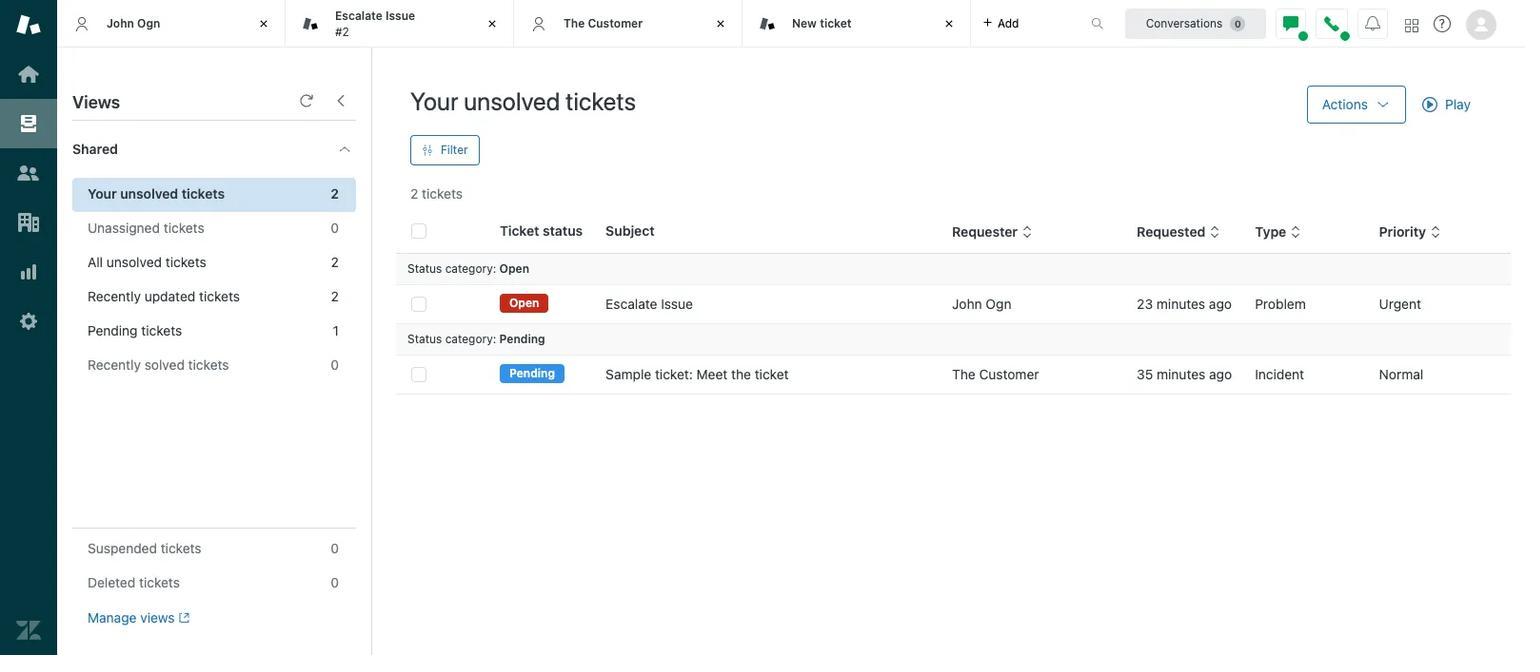 Task type: describe. For each thing, give the bounding box(es) containing it.
0 vertical spatial unsolved
[[464, 87, 560, 115]]

suspended
[[88, 541, 157, 557]]

subject
[[606, 223, 655, 239]]

zendesk image
[[16, 619, 41, 644]]

escalate issue link
[[606, 295, 693, 314]]

add
[[998, 16, 1019, 30]]

type
[[1255, 224, 1287, 240]]

incident
[[1255, 367, 1304, 383]]

the inside tab
[[564, 16, 585, 30]]

priority
[[1379, 224, 1426, 240]]

tab containing escalate issue
[[286, 0, 514, 48]]

escalate for escalate issue
[[606, 296, 657, 312]]

tickets up views
[[139, 575, 180, 591]]

row containing escalate issue
[[396, 285, 1511, 324]]

1 horizontal spatial your unsolved tickets
[[410, 87, 636, 115]]

play button
[[1406, 86, 1487, 124]]

the customer inside row
[[952, 367, 1039, 383]]

meet
[[697, 367, 728, 383]]

1 vertical spatial open
[[509, 296, 539, 311]]

type button
[[1255, 224, 1302, 241]]

close image for new ticket
[[940, 14, 959, 33]]

shared heading
[[57, 121, 371, 178]]

manage views link
[[88, 610, 189, 627]]

ogn inside row
[[986, 296, 1012, 312]]

manage
[[88, 610, 137, 626]]

tickets down filter button
[[422, 186, 463, 202]]

updated
[[144, 288, 195, 305]]

sample
[[606, 367, 651, 383]]

close image for john ogn "tab"
[[254, 14, 273, 33]]

requester button
[[952, 224, 1033, 241]]

status category: open
[[407, 262, 529, 276]]

zendesk products image
[[1405, 19, 1419, 32]]

problem
[[1255, 296, 1306, 312]]

0 vertical spatial your
[[410, 87, 458, 115]]

tickets down the customer tab at the top left of the page
[[566, 87, 636, 115]]

get help image
[[1434, 15, 1451, 32]]

new
[[792, 16, 817, 30]]

ticket:
[[655, 367, 693, 383]]

recently solved tickets
[[88, 357, 229, 373]]

tickets up "all unsolved tickets"
[[164, 220, 204, 236]]

the inside row
[[952, 367, 976, 383]]

sample ticket: meet the ticket
[[606, 367, 789, 383]]

pending for pending
[[509, 367, 555, 381]]

ticket status
[[500, 223, 583, 239]]

customers image
[[16, 161, 41, 186]]

1 vertical spatial unsolved
[[120, 186, 178, 202]]

john inside row
[[952, 296, 982, 312]]

actions button
[[1307, 86, 1406, 124]]

normal
[[1379, 367, 1424, 383]]

urgent
[[1379, 296, 1421, 312]]

customer inside the customer tab
[[588, 16, 643, 30]]

reporting image
[[16, 260, 41, 285]]

0 for unassigned tickets
[[331, 220, 339, 236]]

filter button
[[410, 135, 479, 166]]

escalate issue
[[606, 296, 693, 312]]

john ogn tab
[[57, 0, 286, 48]]

status for status category: pending
[[407, 332, 442, 347]]

new ticket
[[792, 16, 852, 30]]

35
[[1137, 367, 1153, 383]]

add button
[[971, 0, 1031, 47]]

recently for recently updated tickets
[[88, 288, 141, 305]]

minutes for 35
[[1157, 367, 1206, 383]]

0 horizontal spatial your unsolved tickets
[[88, 186, 225, 202]]

conversations button
[[1125, 8, 1266, 39]]

23 minutes ago
[[1137, 296, 1232, 312]]

recently updated tickets
[[88, 288, 240, 305]]

suspended tickets
[[88, 541, 201, 557]]

23
[[1137, 296, 1153, 312]]

tickets down 'shared' heading
[[182, 186, 225, 202]]

refresh views pane image
[[299, 93, 314, 109]]

views
[[72, 92, 120, 112]]

solved
[[144, 357, 185, 373]]

admin image
[[16, 309, 41, 334]]

2 for your unsolved tickets
[[331, 186, 339, 202]]

get started image
[[16, 62, 41, 87]]

unassigned tickets
[[88, 220, 204, 236]]

john ogn inside "tab"
[[107, 16, 160, 30]]

play
[[1445, 96, 1471, 112]]

pending for pending tickets
[[88, 323, 138, 339]]

1
[[333, 323, 339, 339]]

2 for recently updated tickets
[[331, 288, 339, 305]]

row containing sample ticket: meet the ticket
[[396, 356, 1511, 395]]



Task type: locate. For each thing, give the bounding box(es) containing it.
0 horizontal spatial close image
[[254, 14, 273, 33]]

1 vertical spatial row
[[396, 356, 1511, 395]]

row
[[396, 285, 1511, 324], [396, 356, 1511, 395]]

ticket right new
[[820, 16, 852, 30]]

your
[[410, 87, 458, 115], [88, 186, 117, 202]]

2 category: from the top
[[445, 332, 496, 347]]

issue inside row
[[661, 296, 693, 312]]

recently
[[88, 288, 141, 305], [88, 357, 141, 373]]

1 horizontal spatial escalate
[[606, 296, 657, 312]]

0 vertical spatial ogn
[[137, 16, 160, 30]]

organizations image
[[16, 210, 41, 235]]

1 vertical spatial your unsolved tickets
[[88, 186, 225, 202]]

pending up recently solved tickets
[[88, 323, 138, 339]]

1 vertical spatial ticket
[[755, 367, 789, 383]]

1 horizontal spatial john ogn
[[952, 296, 1012, 312]]

0 vertical spatial recently
[[88, 288, 141, 305]]

the
[[564, 16, 585, 30], [952, 367, 976, 383]]

2 recently from the top
[[88, 357, 141, 373]]

1 status from the top
[[407, 262, 442, 276]]

1 vertical spatial the
[[952, 367, 976, 383]]

0 vertical spatial ago
[[1209, 296, 1232, 312]]

close image for tab on the top left of the page containing escalate issue
[[483, 14, 502, 33]]

minutes for 23
[[1157, 296, 1205, 312]]

escalate inside "escalate issue #2"
[[335, 9, 383, 23]]

customer inside row
[[979, 367, 1039, 383]]

1 recently from the top
[[88, 288, 141, 305]]

0
[[331, 220, 339, 236], [331, 357, 339, 373], [331, 541, 339, 557], [331, 575, 339, 591]]

1 close image from the left
[[711, 14, 730, 33]]

unsolved
[[464, 87, 560, 115], [120, 186, 178, 202], [106, 254, 162, 270]]

new ticket tab
[[743, 0, 971, 48]]

(opens in a new tab) image
[[175, 613, 189, 625]]

pending
[[88, 323, 138, 339], [499, 332, 545, 347], [509, 367, 555, 381]]

0 horizontal spatial escalate
[[335, 9, 383, 23]]

2
[[331, 186, 339, 202], [410, 186, 418, 202], [331, 254, 339, 270], [331, 288, 339, 305]]

2 status from the top
[[407, 332, 442, 347]]

recently down "all"
[[88, 288, 141, 305]]

0 horizontal spatial john ogn
[[107, 16, 160, 30]]

open up status category: pending
[[509, 296, 539, 311]]

actions
[[1322, 96, 1368, 112]]

status category: pending
[[407, 332, 545, 347]]

2 0 from the top
[[331, 357, 339, 373]]

0 vertical spatial escalate
[[335, 9, 383, 23]]

customer
[[588, 16, 643, 30], [979, 367, 1039, 383]]

1 vertical spatial recently
[[88, 357, 141, 373]]

sample ticket: meet the ticket link
[[606, 366, 789, 385]]

0 vertical spatial row
[[396, 285, 1511, 324]]

tickets up updated
[[165, 254, 206, 270]]

pending down status category: pending
[[509, 367, 555, 381]]

requester
[[952, 224, 1018, 240]]

ticket
[[820, 16, 852, 30], [755, 367, 789, 383]]

1 vertical spatial status
[[407, 332, 442, 347]]

all unsolved tickets
[[88, 254, 206, 270]]

hide panel views image
[[333, 93, 348, 109]]

escalate issue #2
[[335, 9, 415, 39]]

0 horizontal spatial john
[[107, 16, 134, 30]]

close image inside john ogn "tab"
[[254, 14, 273, 33]]

1 vertical spatial issue
[[661, 296, 693, 312]]

0 horizontal spatial issue
[[386, 9, 415, 23]]

0 for suspended tickets
[[331, 541, 339, 557]]

0 vertical spatial issue
[[386, 9, 415, 23]]

0 vertical spatial john ogn
[[107, 16, 160, 30]]

2 for all unsolved tickets
[[331, 254, 339, 270]]

john ogn inside row
[[952, 296, 1012, 312]]

deleted
[[88, 575, 135, 591]]

ago left incident
[[1209, 367, 1232, 383]]

0 vertical spatial status
[[407, 262, 442, 276]]

manage views
[[88, 610, 175, 626]]

john ogn
[[107, 16, 160, 30], [952, 296, 1012, 312]]

shared button
[[57, 121, 318, 178]]

status
[[407, 262, 442, 276], [407, 332, 442, 347]]

0 horizontal spatial close image
[[711, 14, 730, 33]]

ago for 23 minutes ago
[[1209, 296, 1232, 312]]

1 horizontal spatial the
[[952, 367, 976, 383]]

tabs tab list
[[57, 0, 1071, 48]]

0 vertical spatial the customer
[[564, 16, 643, 30]]

the customer
[[564, 16, 643, 30], [952, 367, 1039, 383]]

0 vertical spatial the
[[564, 16, 585, 30]]

issue for escalate issue #2
[[386, 9, 415, 23]]

button displays agent's chat status as online. image
[[1283, 16, 1299, 31]]

unsolved up unassigned tickets
[[120, 186, 178, 202]]

category: down the status category: open
[[445, 332, 496, 347]]

4 0 from the top
[[331, 575, 339, 591]]

1 row from the top
[[396, 285, 1511, 324]]

close image inside new ticket tab
[[940, 14, 959, 33]]

priority button
[[1379, 224, 1441, 241]]

issue inside "escalate issue #2"
[[386, 9, 415, 23]]

3 0 from the top
[[331, 541, 339, 557]]

ago left problem
[[1209, 296, 1232, 312]]

minutes
[[1157, 296, 1205, 312], [1157, 367, 1206, 383]]

tab
[[286, 0, 514, 48]]

1 vertical spatial john
[[952, 296, 982, 312]]

minutes right 35
[[1157, 367, 1206, 383]]

unsolved down unassigned
[[106, 254, 162, 270]]

status for status category: open
[[407, 262, 442, 276]]

0 vertical spatial category:
[[445, 262, 496, 276]]

issue
[[386, 9, 415, 23], [661, 296, 693, 312]]

the customer tab
[[514, 0, 743, 48]]

status down the status category: open
[[407, 332, 442, 347]]

tickets up deleted tickets
[[161, 541, 201, 557]]

0 vertical spatial john
[[107, 16, 134, 30]]

ticket inside row
[[755, 367, 789, 383]]

close image left add popup button
[[940, 14, 959, 33]]

requested
[[1137, 224, 1206, 240]]

john inside "tab"
[[107, 16, 134, 30]]

escalate up the #2
[[335, 9, 383, 23]]

views image
[[16, 111, 41, 136]]

1 vertical spatial john ogn
[[952, 296, 1012, 312]]

0 vertical spatial your unsolved tickets
[[410, 87, 636, 115]]

recently down pending tickets
[[88, 357, 141, 373]]

category:
[[445, 262, 496, 276], [445, 332, 496, 347]]

0 for deleted tickets
[[331, 575, 339, 591]]

deleted tickets
[[88, 575, 180, 591]]

status
[[543, 223, 583, 239]]

#2
[[335, 24, 349, 39]]

0 vertical spatial open
[[499, 262, 529, 276]]

main element
[[0, 0, 57, 656]]

1 horizontal spatial issue
[[661, 296, 693, 312]]

0 vertical spatial minutes
[[1157, 296, 1205, 312]]

0 horizontal spatial the
[[564, 16, 585, 30]]

2 row from the top
[[396, 356, 1511, 395]]

1 category: from the top
[[445, 262, 496, 276]]

0 horizontal spatial your
[[88, 186, 117, 202]]

john ogn up views
[[107, 16, 160, 30]]

category: for open
[[445, 262, 496, 276]]

shared
[[72, 141, 118, 157]]

1 vertical spatial customer
[[979, 367, 1039, 383]]

ago
[[1209, 296, 1232, 312], [1209, 367, 1232, 383]]

ticket
[[500, 223, 539, 239]]

ticket right the
[[755, 367, 789, 383]]

category: up status category: pending
[[445, 262, 496, 276]]

1 vertical spatial ago
[[1209, 367, 1232, 383]]

pending tickets
[[88, 323, 182, 339]]

0 horizontal spatial ogn
[[137, 16, 160, 30]]

your up filter button
[[410, 87, 458, 115]]

open down ticket
[[499, 262, 529, 276]]

conversations
[[1146, 16, 1223, 30]]

0 horizontal spatial the customer
[[564, 16, 643, 30]]

category: for pending
[[445, 332, 496, 347]]

filter
[[441, 143, 468, 157]]

tickets down recently updated tickets
[[141, 323, 182, 339]]

the customer inside tab
[[564, 16, 643, 30]]

1 horizontal spatial john
[[952, 296, 982, 312]]

0 for recently solved tickets
[[331, 357, 339, 373]]

1 vertical spatial your
[[88, 186, 117, 202]]

open
[[499, 262, 529, 276], [509, 296, 539, 311]]

your unsolved tickets
[[410, 87, 636, 115], [88, 186, 225, 202]]

escalate inside row
[[606, 296, 657, 312]]

close image inside the customer tab
[[711, 14, 730, 33]]

1 vertical spatial ogn
[[986, 296, 1012, 312]]

john
[[107, 16, 134, 30], [952, 296, 982, 312]]

1 close image from the left
[[254, 14, 273, 33]]

requested button
[[1137, 224, 1221, 241]]

0 vertical spatial customer
[[588, 16, 643, 30]]

0 horizontal spatial customer
[[588, 16, 643, 30]]

ticket inside tab
[[820, 16, 852, 30]]

unsolved up filter
[[464, 87, 560, 115]]

escalate
[[335, 9, 383, 23], [606, 296, 657, 312]]

close image
[[711, 14, 730, 33], [940, 14, 959, 33]]

ogn inside "tab"
[[137, 16, 160, 30]]

1 horizontal spatial ogn
[[986, 296, 1012, 312]]

close image left new
[[711, 14, 730, 33]]

1 horizontal spatial customer
[[979, 367, 1039, 383]]

2 vertical spatial unsolved
[[106, 254, 162, 270]]

2 close image from the left
[[483, 14, 502, 33]]

zendesk support image
[[16, 12, 41, 37]]

tickets right updated
[[199, 288, 240, 305]]

issue for escalate issue
[[661, 296, 693, 312]]

35 minutes ago
[[1137, 367, 1232, 383]]

1 0 from the top
[[331, 220, 339, 236]]

notifications image
[[1365, 16, 1381, 31]]

views
[[140, 610, 175, 626]]

0 vertical spatial ticket
[[820, 16, 852, 30]]

escalate up sample
[[606, 296, 657, 312]]

2 close image from the left
[[940, 14, 959, 33]]

1 horizontal spatial ticket
[[820, 16, 852, 30]]

john ogn down requester
[[952, 296, 1012, 312]]

john up views
[[107, 16, 134, 30]]

your unsolved tickets up unassigned tickets
[[88, 186, 225, 202]]

1 horizontal spatial the customer
[[952, 367, 1039, 383]]

status down 2 tickets
[[407, 262, 442, 276]]

your up unassigned
[[88, 186, 117, 202]]

1 vertical spatial category:
[[445, 332, 496, 347]]

tickets right solved
[[188, 357, 229, 373]]

1 vertical spatial minutes
[[1157, 367, 1206, 383]]

minutes right 23
[[1157, 296, 1205, 312]]

1 horizontal spatial close image
[[940, 14, 959, 33]]

close image inside tab
[[483, 14, 502, 33]]

unassigned
[[88, 220, 160, 236]]

all
[[88, 254, 103, 270]]

1 vertical spatial escalate
[[606, 296, 657, 312]]

john down requester
[[952, 296, 982, 312]]

1 horizontal spatial your
[[410, 87, 458, 115]]

your unsolved tickets up filter
[[410, 87, 636, 115]]

2 tickets
[[410, 186, 463, 202]]

the
[[731, 367, 751, 383]]

0 horizontal spatial ticket
[[755, 367, 789, 383]]

1 horizontal spatial close image
[[483, 14, 502, 33]]

1 vertical spatial the customer
[[952, 367, 1039, 383]]

close image for the customer
[[711, 14, 730, 33]]

ago for 35 minutes ago
[[1209, 367, 1232, 383]]

recently for recently solved tickets
[[88, 357, 141, 373]]

escalate for escalate issue #2
[[335, 9, 383, 23]]

pending down the status category: open
[[499, 332, 545, 347]]

tickets
[[566, 87, 636, 115], [182, 186, 225, 202], [422, 186, 463, 202], [164, 220, 204, 236], [165, 254, 206, 270], [199, 288, 240, 305], [141, 323, 182, 339], [188, 357, 229, 373], [161, 541, 201, 557], [139, 575, 180, 591]]

ogn
[[137, 16, 160, 30], [986, 296, 1012, 312]]

close image
[[254, 14, 273, 33], [483, 14, 502, 33]]



Task type: vqa. For each thing, say whether or not it's contained in the screenshot.
Close icon associated with John Ogn
yes



